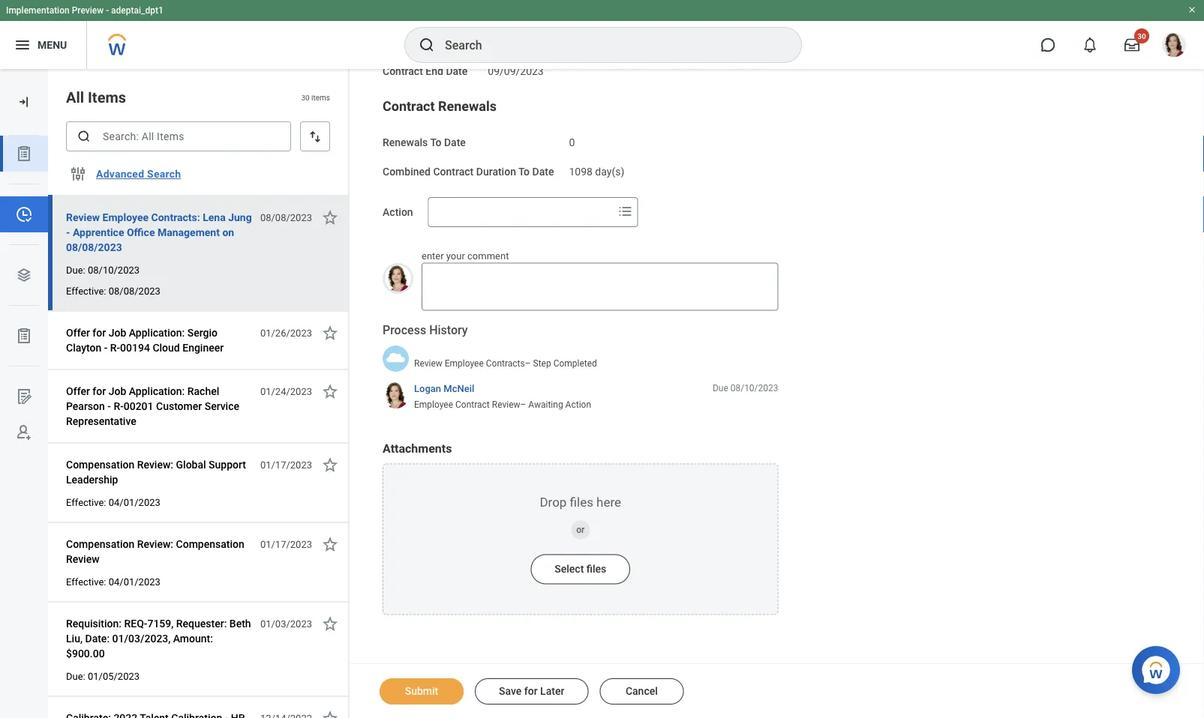 Task type: describe. For each thing, give the bounding box(es) containing it.
review employee contracts: lena jung - apprentice office management on 08/08/2023
[[66, 211, 252, 254]]

effective: 04/01/2023 for compensation review: compensation review
[[66, 577, 160, 588]]

08/10/2023 for due 08/10/2023
[[731, 384, 779, 394]]

- inside review employee contracts: lena jung - apprentice office management on 08/08/2023
[[66, 226, 70, 239]]

cancel
[[626, 686, 658, 698]]

review: for compensation
[[137, 538, 173, 551]]

star image for requisition: req-7159, requester: beth liu, date: 01/03/2023, amount: $900.00
[[321, 615, 339, 633]]

jung
[[228, 211, 252, 224]]

sort image
[[308, 129, 323, 144]]

advanced search
[[96, 168, 181, 180]]

effective: for compensation review: compensation review
[[66, 577, 106, 588]]

renewals to date
[[383, 137, 466, 149]]

contract end date element
[[488, 57, 544, 79]]

select files button
[[531, 555, 631, 585]]

office
[[127, 226, 155, 239]]

Action field
[[429, 199, 614, 226]]

review employee contracts: lena jung - apprentice office management on 08/08/2023 button
[[66, 209, 252, 257]]

contract renewals
[[383, 99, 497, 114]]

process history
[[383, 323, 468, 338]]

implementation
[[6, 5, 70, 16]]

offer for job application: sergio clayton - r-00194 cloud engineer button
[[66, 324, 252, 357]]

offer for job application: sergio clayton - r-00194 cloud engineer
[[66, 327, 224, 354]]

global
[[176, 459, 206, 471]]

clock check image
[[15, 206, 33, 224]]

search
[[147, 168, 181, 180]]

due: for requisition: req-7159, requester: beth liu, date: 01/03/2023, amount: $900.00
[[66, 671, 85, 683]]

save
[[499, 686, 522, 698]]

day(s)
[[595, 166, 625, 178]]

7159,
[[147, 618, 174, 630]]

save for later
[[499, 686, 565, 698]]

cancel button
[[600, 679, 684, 705]]

awaiting
[[529, 400, 563, 411]]

1 horizontal spatial renewals
[[438, 99, 497, 114]]

date for contract end date
[[446, 66, 468, 78]]

0 vertical spatial 08/08/2023
[[260, 212, 312, 223]]

- inside offer for job application: rachel pearson - r-00201 customer service representative
[[108, 400, 111, 413]]

inbox large image
[[1125, 38, 1140, 53]]

employee for contracts:
[[102, 211, 149, 224]]

employee contract review – awaiting action
[[414, 400, 591, 411]]

09/09/2023
[[488, 66, 544, 78]]

step
[[533, 359, 551, 370]]

review up logan
[[414, 359, 443, 370]]

30 for 30
[[1138, 32, 1146, 41]]

contract down contract end date
[[383, 99, 435, 114]]

Search Workday  search field
[[445, 29, 771, 62]]

menu
[[38, 39, 67, 51]]

review inside 'compensation review: compensation review'
[[66, 553, 99, 566]]

2 clipboard image from the top
[[15, 327, 33, 345]]

due: 08/10/2023
[[66, 265, 140, 276]]

compensation review: global support leadership button
[[66, 456, 252, 489]]

history
[[429, 323, 468, 338]]

3 star image from the top
[[321, 710, 339, 719]]

profile logan mcneil image
[[1162, 33, 1186, 60]]

items
[[311, 93, 330, 102]]

advanced
[[96, 168, 144, 180]]

liu,
[[66, 633, 83, 645]]

01/03/2023
[[260, 619, 312, 630]]

action bar region
[[350, 664, 1204, 719]]

01/05/2023
[[88, 671, 140, 683]]

– for review employee contracts
[[525, 359, 531, 370]]

1098
[[569, 166, 593, 178]]

representative
[[66, 415, 136, 428]]

offer for offer for job application: rachel pearson - r-00201 customer service representative
[[66, 385, 90, 398]]

later
[[540, 686, 565, 698]]

due
[[713, 384, 728, 394]]

logan
[[414, 384, 441, 395]]

04/01/2023 for global
[[109, 497, 160, 508]]

end
[[426, 66, 443, 78]]

logan mcneil button
[[414, 383, 475, 396]]

combined contract duration to date element
[[569, 157, 625, 179]]

close environment banner image
[[1188, 5, 1197, 14]]

0 vertical spatial action
[[383, 207, 413, 219]]

review left awaiting
[[492, 400, 520, 411]]

compensation review: global support leadership
[[66, 459, 246, 486]]

adeptai_dpt1
[[111, 5, 163, 16]]

search image
[[77, 129, 92, 144]]

compensation review: compensation review
[[66, 538, 244, 566]]

process
[[383, 323, 426, 338]]

mcneil
[[444, 384, 475, 395]]

r- for 00194
[[110, 342, 120, 354]]

star image for review employee contracts: lena jung - apprentice office management on 08/08/2023
[[321, 209, 339, 227]]

attachments region
[[383, 442, 779, 616]]

due: for review employee contracts: lena jung - apprentice office management on 08/08/2023
[[66, 265, 85, 276]]

star image for effective: 04/01/2023
[[321, 456, 339, 474]]

2 vertical spatial 08/08/2023
[[109, 286, 160, 297]]

effective: 04/01/2023 for compensation review: global support leadership
[[66, 497, 160, 508]]

on
[[222, 226, 234, 239]]

apprentice
[[73, 226, 124, 239]]

contract inside process history region
[[456, 400, 490, 411]]

leadership
[[66, 474, 118, 486]]

1 vertical spatial to
[[519, 166, 530, 178]]

advanced search button
[[90, 159, 187, 189]]

review employee contracts – step completed
[[414, 359, 597, 370]]

clayton
[[66, 342, 101, 354]]

offer for job application: rachel pearson - r-00201 customer service representative
[[66, 385, 239, 428]]

0 vertical spatial to
[[430, 137, 442, 149]]

08/08/2023 inside review employee contracts: lena jung - apprentice office management on 08/08/2023
[[66, 241, 122, 254]]

amount:
[[173, 633, 213, 645]]

1 effective: from the top
[[66, 286, 106, 297]]

offer for offer for job application: sergio clayton - r-00194 cloud engineer
[[66, 327, 90, 339]]

pearson
[[66, 400, 105, 413]]

requester:
[[176, 618, 227, 630]]

all
[[66, 89, 84, 106]]

customer
[[156, 400, 202, 413]]

for for pearson
[[93, 385, 106, 398]]

submit button
[[380, 679, 464, 705]]

select files
[[555, 564, 607, 576]]

r- for 00201
[[114, 400, 124, 413]]

enter your comment
[[422, 251, 509, 262]]

transformation import image
[[17, 95, 32, 110]]

select
[[555, 564, 584, 576]]

compensation for compensation review: global support leadership
[[66, 459, 135, 471]]

employee's photo (logan mcneil) image
[[383, 264, 414, 295]]

implementation preview -   adeptai_dpt1
[[6, 5, 163, 16]]

contract renewals button
[[383, 99, 497, 114]]



Task type: vqa. For each thing, say whether or not it's contained in the screenshot.


Task type: locate. For each thing, give the bounding box(es) containing it.
clipboard image down transformation import image
[[15, 145, 33, 163]]

r- up the representative
[[114, 400, 124, 413]]

1 horizontal spatial action
[[566, 400, 591, 411]]

for inside offer for job application: rachel pearson - r-00201 customer service representative
[[93, 385, 106, 398]]

contract renewals group
[[383, 98, 1174, 180]]

2 effective: 04/01/2023 from the top
[[66, 577, 160, 588]]

your
[[446, 251, 465, 262]]

review: for global
[[137, 459, 173, 471]]

– left step
[[525, 359, 531, 370]]

08/08/2023
[[260, 212, 312, 223], [66, 241, 122, 254], [109, 286, 160, 297]]

star image for 01/26/2023
[[321, 324, 339, 342]]

effective: 08/08/2023
[[66, 286, 160, 297]]

enter
[[422, 251, 444, 262]]

for for clayton
[[93, 327, 106, 339]]

for inside offer for job application: sergio clayton - r-00194 cloud engineer
[[93, 327, 106, 339]]

1 star image from the top
[[321, 324, 339, 342]]

employee up mcneil
[[445, 359, 484, 370]]

contract left end
[[383, 66, 423, 78]]

0 horizontal spatial 30
[[301, 93, 310, 102]]

0 vertical spatial 01/17/2023
[[260, 460, 312, 471]]

1 horizontal spatial 30
[[1138, 32, 1146, 41]]

- left apprentice
[[66, 226, 70, 239]]

offer for job application: rachel pearson - r-00201 customer service representative button
[[66, 383, 252, 431]]

completed
[[554, 359, 597, 370]]

0 horizontal spatial action
[[383, 207, 413, 219]]

job up '00194' on the top
[[109, 327, 126, 339]]

30 left profile logan mcneil 'image'
[[1138, 32, 1146, 41]]

r- right clayton
[[110, 342, 120, 354]]

01/24/2023
[[260, 386, 312, 397]]

1 01/17/2023 from the top
[[260, 460, 312, 471]]

3 star image from the top
[[321, 536, 339, 554]]

- inside offer for job application: sergio clayton - r-00194 cloud engineer
[[104, 342, 108, 354]]

combined contract duration to date
[[383, 166, 554, 178]]

1 vertical spatial job
[[109, 385, 126, 398]]

date
[[446, 66, 468, 78], [444, 137, 466, 149], [532, 166, 554, 178]]

04/01/2023
[[109, 497, 160, 508], [109, 577, 160, 588]]

1 vertical spatial due:
[[66, 671, 85, 683]]

employee inside review employee contracts: lena jung - apprentice office management on 08/08/2023
[[102, 211, 149, 224]]

due:
[[66, 265, 85, 276], [66, 671, 85, 683]]

star image
[[321, 324, 339, 342], [321, 456, 339, 474], [321, 710, 339, 719]]

0 vertical spatial due:
[[66, 265, 85, 276]]

review up requisition:
[[66, 553, 99, 566]]

notifications large image
[[1083, 38, 1098, 53]]

0 vertical spatial employee
[[102, 211, 149, 224]]

0 vertical spatial –
[[525, 359, 531, 370]]

08/10/2023 inside process history region
[[731, 384, 779, 394]]

beth
[[230, 618, 251, 630]]

2 due: from the top
[[66, 671, 85, 683]]

- right preview
[[106, 5, 109, 16]]

all items
[[66, 89, 126, 106]]

1 offer from the top
[[66, 327, 90, 339]]

offer up pearson at the bottom left
[[66, 385, 90, 398]]

contract down mcneil
[[456, 400, 490, 411]]

to down contract renewals
[[430, 137, 442, 149]]

0 vertical spatial 30
[[1138, 32, 1146, 41]]

0 vertical spatial date
[[446, 66, 468, 78]]

application: for customer
[[129, 385, 185, 398]]

application: inside offer for job application: rachel pearson - r-00201 customer service representative
[[129, 385, 185, 398]]

1 vertical spatial clipboard image
[[15, 327, 33, 345]]

employee down logan
[[414, 400, 453, 411]]

sergio
[[187, 327, 218, 339]]

offer up clayton
[[66, 327, 90, 339]]

30 inside "button"
[[1138, 32, 1146, 41]]

preview
[[72, 5, 104, 16]]

0 vertical spatial job
[[109, 327, 126, 339]]

menu banner
[[0, 0, 1204, 69]]

action
[[383, 207, 413, 219], [566, 400, 591, 411]]

application: inside offer for job application: sergio clayton - r-00194 cloud engineer
[[129, 327, 185, 339]]

0 vertical spatial offer
[[66, 327, 90, 339]]

justify image
[[14, 36, 32, 54]]

application: for cloud
[[129, 327, 185, 339]]

2 01/17/2023 from the top
[[260, 539, 312, 550]]

0 vertical spatial effective: 04/01/2023
[[66, 497, 160, 508]]

contract
[[383, 66, 423, 78], [383, 99, 435, 114], [433, 166, 474, 178], [456, 400, 490, 411]]

service
[[205, 400, 239, 413]]

0 vertical spatial effective:
[[66, 286, 106, 297]]

2 application: from the top
[[129, 385, 185, 398]]

0 horizontal spatial renewals
[[383, 137, 428, 149]]

renewals to date element
[[569, 128, 575, 150]]

or
[[577, 526, 585, 536]]

1 vertical spatial application:
[[129, 385, 185, 398]]

1 vertical spatial employee
[[445, 359, 484, 370]]

01/26/2023
[[260, 328, 312, 339]]

requisition: req-7159, requester: beth liu, date: 01/03/2023, amount: $900.00
[[66, 618, 251, 660]]

30 for 30 items
[[301, 93, 310, 102]]

requisition: req-7159, requester: beth liu, date: 01/03/2023, amount: $900.00 button
[[66, 615, 252, 663]]

save for later button
[[475, 679, 589, 705]]

2 vertical spatial star image
[[321, 710, 339, 719]]

date left 1098
[[532, 166, 554, 178]]

application: up 00201
[[129, 385, 185, 398]]

0 vertical spatial star image
[[321, 324, 339, 342]]

support
[[209, 459, 246, 471]]

for right the "save"
[[524, 686, 538, 698]]

due: down $900.00
[[66, 671, 85, 683]]

- up the representative
[[108, 400, 111, 413]]

management
[[158, 226, 220, 239]]

review:
[[137, 459, 173, 471], [137, 538, 173, 551]]

job for 00201
[[109, 385, 126, 398]]

due 08/10/2023
[[713, 384, 779, 394]]

– left awaiting
[[520, 400, 526, 411]]

comment
[[468, 251, 509, 262]]

search image
[[418, 36, 436, 54]]

08/10/2023
[[88, 265, 140, 276], [731, 384, 779, 394]]

process history region
[[383, 323, 779, 417]]

1 clipboard image from the top
[[15, 145, 33, 163]]

2 vertical spatial for
[[524, 686, 538, 698]]

1 04/01/2023 from the top
[[109, 497, 160, 508]]

0 vertical spatial for
[[93, 327, 106, 339]]

1 due: from the top
[[66, 265, 85, 276]]

2 offer from the top
[[66, 385, 90, 398]]

date:
[[85, 633, 110, 645]]

list
[[0, 136, 48, 451]]

menu button
[[0, 21, 86, 69]]

Search: All Items text field
[[66, 122, 291, 152]]

08/10/2023 right due
[[731, 384, 779, 394]]

combined
[[383, 166, 431, 178]]

04/01/2023 down 'compensation review: compensation review'
[[109, 577, 160, 588]]

- inside 'menu' banner
[[106, 5, 109, 16]]

application: up cloud on the left top of page
[[129, 327, 185, 339]]

08/08/2023 right jung
[[260, 212, 312, 223]]

1 vertical spatial star image
[[321, 456, 339, 474]]

2 vertical spatial effective:
[[66, 577, 106, 588]]

1 application: from the top
[[129, 327, 185, 339]]

effective: up requisition:
[[66, 577, 106, 588]]

2 star image from the top
[[321, 456, 339, 474]]

– for employee contract review
[[520, 400, 526, 411]]

compensation review: compensation review button
[[66, 536, 252, 569]]

job for 00194
[[109, 327, 126, 339]]

- right clayton
[[104, 342, 108, 354]]

–
[[525, 359, 531, 370], [520, 400, 526, 411]]

0 vertical spatial 08/10/2023
[[88, 265, 140, 276]]

review: left global
[[137, 459, 173, 471]]

0 vertical spatial r-
[[110, 342, 120, 354]]

job inside offer for job application: rachel pearson - r-00201 customer service representative
[[109, 385, 126, 398]]

1098 day(s)
[[569, 166, 625, 178]]

due: up effective: 08/08/2023
[[66, 265, 85, 276]]

08/08/2023 down due: 08/10/2023
[[109, 286, 160, 297]]

renewals down end
[[438, 99, 497, 114]]

3 effective: from the top
[[66, 577, 106, 588]]

1 star image from the top
[[321, 209, 339, 227]]

30 left items
[[301, 93, 310, 102]]

01/17/2023 for compensation review: global support leadership
[[260, 460, 312, 471]]

action inside process history region
[[566, 400, 591, 411]]

renewals
[[438, 99, 497, 114], [383, 137, 428, 149]]

compensation
[[66, 459, 135, 471], [66, 538, 135, 551], [176, 538, 244, 551]]

effective: down due: 08/10/2023
[[66, 286, 106, 297]]

to right "duration" on the top left
[[519, 166, 530, 178]]

04/01/2023 down compensation review: global support leadership
[[109, 497, 160, 508]]

2 04/01/2023 from the top
[[109, 577, 160, 588]]

contract end date
[[383, 66, 468, 78]]

job up 00201
[[109, 385, 126, 398]]

review up apprentice
[[66, 211, 100, 224]]

0 vertical spatial 04/01/2023
[[109, 497, 160, 508]]

0 vertical spatial clipboard image
[[15, 145, 33, 163]]

1 vertical spatial effective:
[[66, 497, 106, 508]]

renewals up combined
[[383, 137, 428, 149]]

1 vertical spatial renewals
[[383, 137, 428, 149]]

1 vertical spatial 08/08/2023
[[66, 241, 122, 254]]

review: inside compensation review: global support leadership
[[137, 459, 173, 471]]

08/08/2023 down apprentice
[[66, 241, 122, 254]]

job
[[109, 327, 126, 339], [109, 385, 126, 398]]

2 vertical spatial employee
[[414, 400, 453, 411]]

0 vertical spatial review:
[[137, 459, 173, 471]]

action down combined
[[383, 207, 413, 219]]

01/03/2023,
[[112, 633, 171, 645]]

0 vertical spatial renewals
[[438, 99, 497, 114]]

2 job from the top
[[109, 385, 126, 398]]

effective: down the leadership
[[66, 497, 106, 508]]

contracts
[[486, 359, 525, 370]]

contract down the renewals to date
[[433, 166, 474, 178]]

1 vertical spatial r-
[[114, 400, 124, 413]]

perspective image
[[15, 266, 33, 284]]

1 vertical spatial effective: 04/01/2023
[[66, 577, 160, 588]]

1 vertical spatial –
[[520, 400, 526, 411]]

prompts image
[[617, 203, 635, 221]]

04/01/2023 for compensation
[[109, 577, 160, 588]]

due: 01/05/2023
[[66, 671, 140, 683]]

1 review: from the top
[[137, 459, 173, 471]]

0 horizontal spatial 08/10/2023
[[88, 265, 140, 276]]

30 items
[[301, 93, 330, 102]]

-
[[106, 5, 109, 16], [66, 226, 70, 239], [104, 342, 108, 354], [108, 400, 111, 413]]

items
[[88, 89, 126, 106]]

star image
[[321, 209, 339, 227], [321, 383, 339, 401], [321, 536, 339, 554], [321, 615, 339, 633]]

effective:
[[66, 286, 106, 297], [66, 497, 106, 508], [66, 577, 106, 588]]

star image for compensation review: compensation review
[[321, 536, 339, 554]]

for up pearson at the bottom left
[[93, 385, 106, 398]]

1 vertical spatial for
[[93, 385, 106, 398]]

for inside action bar region
[[524, 686, 538, 698]]

r- inside offer for job application: rachel pearson - r-00201 customer service representative
[[114, 400, 124, 413]]

1 vertical spatial date
[[444, 137, 466, 149]]

1 job from the top
[[109, 327, 126, 339]]

offer inside offer for job application: sergio clayton - r-00194 cloud engineer
[[66, 327, 90, 339]]

1 effective: 04/01/2023 from the top
[[66, 497, 160, 508]]

cloud
[[153, 342, 180, 354]]

2 star image from the top
[[321, 383, 339, 401]]

user plus image
[[15, 424, 33, 442]]

employee for contracts
[[445, 359, 484, 370]]

job inside offer for job application: sergio clayton - r-00194 cloud engineer
[[109, 327, 126, 339]]

for up clayton
[[93, 327, 106, 339]]

employee up office
[[102, 211, 149, 224]]

date up combined contract duration to date
[[444, 137, 466, 149]]

1 horizontal spatial 08/10/2023
[[731, 384, 779, 394]]

clipboard image down perspective icon
[[15, 327, 33, 345]]

rachel
[[187, 385, 219, 398]]

01/17/2023 for compensation review: compensation review
[[260, 539, 312, 550]]

1 vertical spatial 04/01/2023
[[109, 577, 160, 588]]

review
[[66, 211, 100, 224], [414, 359, 443, 370], [492, 400, 520, 411], [66, 553, 99, 566]]

enter your comment text field
[[422, 263, 779, 311]]

r- inside offer for job application: sergio clayton - r-00194 cloud engineer
[[110, 342, 120, 354]]

files
[[587, 564, 607, 576]]

date for renewals to date
[[444, 137, 466, 149]]

duration
[[476, 166, 516, 178]]

1 vertical spatial 01/17/2023
[[260, 539, 312, 550]]

lena
[[203, 211, 226, 224]]

00194
[[120, 342, 150, 354]]

date right end
[[446, 66, 468, 78]]

08/10/2023 up effective: 08/08/2023
[[88, 265, 140, 276]]

offer inside offer for job application: rachel pearson - r-00201 customer service representative
[[66, 385, 90, 398]]

review inside review employee contracts: lena jung - apprentice office management on 08/08/2023
[[66, 211, 100, 224]]

action right awaiting
[[566, 400, 591, 411]]

2 effective: from the top
[[66, 497, 106, 508]]

08/10/2023 inside "item list" element
[[88, 265, 140, 276]]

effective: for compensation review: global support leadership
[[66, 497, 106, 508]]

attachments
[[383, 442, 452, 457]]

effective: 04/01/2023 down the leadership
[[66, 497, 160, 508]]

1 vertical spatial review:
[[137, 538, 173, 551]]

review: down compensation review: global support leadership button
[[137, 538, 173, 551]]

08/10/2023 for due: 08/10/2023
[[88, 265, 140, 276]]

r-
[[110, 342, 120, 354], [114, 400, 124, 413]]

1 horizontal spatial to
[[519, 166, 530, 178]]

30 inside "item list" element
[[301, 93, 310, 102]]

30
[[1138, 32, 1146, 41], [301, 93, 310, 102]]

configure image
[[69, 165, 87, 183]]

1 vertical spatial 30
[[301, 93, 310, 102]]

effective: 04/01/2023 up requisition:
[[66, 577, 160, 588]]

0
[[569, 137, 575, 149]]

1 vertical spatial offer
[[66, 385, 90, 398]]

$900.00
[[66, 648, 105, 660]]

2 review: from the top
[[137, 538, 173, 551]]

00201
[[124, 400, 153, 413]]

compensation for compensation review: compensation review
[[66, 538, 135, 551]]

review: inside 'compensation review: compensation review'
[[137, 538, 173, 551]]

engineer
[[183, 342, 224, 354]]

1 vertical spatial action
[[566, 400, 591, 411]]

30 button
[[1116, 29, 1150, 62]]

2 vertical spatial date
[[532, 166, 554, 178]]

0 vertical spatial application:
[[129, 327, 185, 339]]

0 horizontal spatial to
[[430, 137, 442, 149]]

1 vertical spatial 08/10/2023
[[731, 384, 779, 394]]

for
[[93, 327, 106, 339], [93, 385, 106, 398], [524, 686, 538, 698]]

compensation inside compensation review: global support leadership
[[66, 459, 135, 471]]

item list element
[[48, 69, 350, 719]]

rename image
[[15, 388, 33, 406]]

clipboard image
[[15, 145, 33, 163], [15, 327, 33, 345]]

4 star image from the top
[[321, 615, 339, 633]]



